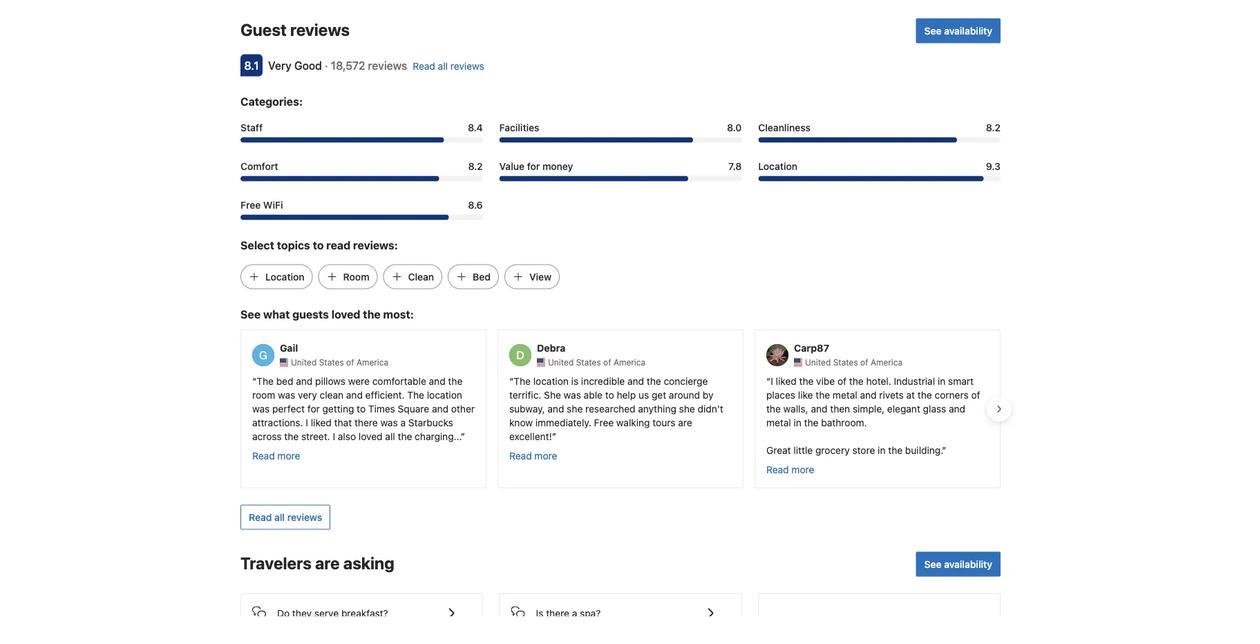 Task type: describe. For each thing, give the bounding box(es) containing it.
read
[[327, 239, 351, 252]]

america for were
[[357, 358, 389, 368]]

see availability button for travelers are asking
[[917, 553, 1001, 577]]

reviews:
[[353, 239, 398, 252]]

see availability for guest reviews
[[925, 25, 993, 37]]

0 vertical spatial all
[[438, 60, 448, 72]]

incredible
[[581, 376, 625, 387]]

the down places in the bottom of the page
[[767, 404, 781, 415]]

united states of america for incredible
[[548, 358, 646, 368]]

is
[[572, 376, 579, 387]]

bathroom.
[[822, 417, 868, 429]]

concierge
[[664, 376, 708, 387]]

walking
[[617, 417, 650, 429]]

for inside " the bed and pillows were comfortable and the room was very clean and efficient. the location was perfect for getting to times square and other attractions. i liked that there was a starbucks across the street. i also loved all the charging...
[[308, 404, 320, 415]]

of down smart at bottom
[[972, 390, 981, 401]]

asking
[[343, 554, 395, 573]]

rated very good element
[[268, 59, 322, 72]]

" for " the location is incredible and the concierge terrific. she was able to help us get around by subway, and she researched anything she didn't know immediately. free walking tours are excellent!
[[510, 376, 514, 387]]

staff
[[241, 122, 263, 133]]

starbucks
[[409, 417, 453, 429]]

very good · 18,572 reviews
[[268, 59, 407, 72]]

square
[[398, 404, 430, 415]]

are inside " the location is incredible and the concierge terrific. she was able to help us get around by subway, and she researched anything she didn't know immediately. free walking tours are excellent!
[[679, 417, 693, 429]]

view
[[530, 271, 552, 283]]

read more for " the location is incredible and the concierge terrific. she was able to help us get around by subway, and she researched anything she didn't know immediately. free walking tours are excellent!
[[510, 451, 558, 462]]

7.8
[[729, 161, 742, 172]]

0 horizontal spatial location
[[266, 271, 305, 283]]

didn't
[[698, 404, 724, 415]]

this is a carousel with rotating slides. it displays featured reviews of the property. use the next and previous buttons to navigate. region
[[230, 325, 1012, 494]]

great
[[767, 445, 792, 456]]

very
[[268, 59, 292, 72]]

8.4
[[468, 122, 483, 133]]

perfect
[[272, 404, 305, 415]]

getting
[[323, 404, 354, 415]]

0 horizontal spatial i
[[306, 417, 308, 429]]

rivets
[[880, 390, 904, 401]]

and up us at the bottom right
[[628, 376, 645, 387]]

very
[[298, 390, 317, 401]]

industrial
[[895, 376, 936, 387]]

bed
[[276, 376, 294, 387]]

value for money 7.8 meter
[[500, 176, 742, 182]]

then
[[831, 404, 851, 415]]

and down like
[[811, 404, 828, 415]]

read more button for the bed and pillows were comfortable and the room was very clean and efficient. the location was perfect for getting to times square and other attractions. i liked that there was a starbucks across the street. i also loved all the charging...
[[252, 449, 300, 463]]

" for the location is incredible and the concierge terrific. she was able to help us get around by subway, and she researched anything she didn't know immediately. free walking tours are excellent!
[[552, 431, 557, 443]]

" for " the bed and pillows were comfortable and the room was very clean and efficient. the location was perfect for getting to times square and other attractions. i liked that there was a starbucks across the street. i also loved all the charging...
[[252, 376, 257, 387]]

8.2 for comfort
[[469, 161, 483, 172]]

read inside button
[[249, 512, 272, 523]]

store
[[853, 445, 876, 456]]

there
[[355, 417, 378, 429]]

reviews inside read all reviews button
[[287, 512, 322, 523]]

other
[[451, 404, 475, 415]]

was left a
[[381, 417, 398, 429]]

what
[[263, 308, 290, 321]]

and up starbucks
[[432, 404, 449, 415]]

0 horizontal spatial metal
[[767, 417, 792, 429]]

more for " the location is incredible and the concierge terrific. she was able to help us get around by subway, and she researched anything she didn't know immediately. free walking tours are excellent!
[[535, 451, 558, 462]]

america for and
[[614, 358, 646, 368]]

she
[[544, 390, 561, 401]]

the down attractions.
[[284, 431, 299, 443]]

and down she
[[548, 404, 565, 415]]

·
[[325, 59, 328, 72]]

1 vertical spatial are
[[315, 554, 340, 573]]

select
[[241, 239, 274, 252]]

" i liked the vibe of the hotel. industrial in smart places like the metal and rivets at the corners of the walls, and then simple, elegant glass and metal in the bathroom. great little grocery store in the building.
[[767, 376, 981, 456]]

at
[[907, 390, 916, 401]]

comfort
[[241, 161, 278, 172]]

hotel.
[[867, 376, 892, 387]]

money
[[543, 161, 574, 172]]

also
[[338, 431, 356, 443]]

more for " the bed and pillows were comfortable and the room was very clean and efficient. the location was perfect for getting to times square and other attractions. i liked that there was a starbucks across the street. i also loved all the charging...
[[278, 451, 300, 462]]

travelers
[[241, 554, 312, 573]]

1 horizontal spatial read all reviews
[[413, 60, 485, 72]]

and up very
[[296, 376, 313, 387]]

value
[[500, 161, 525, 172]]

0 horizontal spatial to
[[313, 239, 324, 252]]

subway,
[[510, 404, 545, 415]]

terrific.
[[510, 390, 542, 401]]

cleanliness
[[759, 122, 811, 133]]

read more for " i liked the vibe of the hotel. industrial in smart places like the metal and rivets at the corners of the walls, and then simple, elegant glass and metal in the bathroom. great little grocery store in the building.
[[767, 464, 815, 476]]

1 vertical spatial see
[[241, 308, 261, 321]]

8.2 for cleanliness
[[987, 122, 1001, 133]]

liked inside " the bed and pillows were comfortable and the room was very clean and efficient. the location was perfect for getting to times square and other attractions. i liked that there was a starbucks across the street. i also loved all the charging...
[[311, 417, 332, 429]]

and up simple,
[[861, 390, 877, 401]]

8.1
[[244, 59, 259, 72]]

select topics to read reviews:
[[241, 239, 398, 252]]

the for bed
[[257, 376, 274, 387]]

guest reviews
[[241, 20, 350, 39]]

value for money
[[500, 161, 574, 172]]

the left most:
[[363, 308, 381, 321]]

help
[[617, 390, 636, 401]]

times
[[368, 404, 395, 415]]

street.
[[302, 431, 330, 443]]

and down corners
[[949, 404, 966, 415]]

free wifi 8.6 meter
[[241, 215, 483, 221]]

the down "walls,"
[[805, 417, 819, 429]]

walls,
[[784, 404, 809, 415]]

" the bed and pillows were comfortable and the room was very clean and efficient. the location was perfect for getting to times square and other attractions. i liked that there was a starbucks across the street. i also loved all the charging...
[[252, 376, 475, 443]]

guest reviews element
[[241, 19, 911, 41]]

see what guests loved the most:
[[241, 308, 414, 321]]

get
[[652, 390, 667, 401]]

vibe
[[817, 376, 835, 387]]

read more button for the location is incredible and the concierge terrific. she was able to help us get around by subway, and she researched anything she didn't know immediately. free walking tours are excellent!
[[510, 449, 558, 463]]

little
[[794, 445, 813, 456]]

know
[[510, 417, 533, 429]]

able
[[584, 390, 603, 401]]

see for travelers are asking
[[925, 559, 942, 571]]

efficient.
[[366, 390, 405, 401]]

most:
[[383, 308, 414, 321]]

carp87
[[795, 343, 830, 355]]

a
[[401, 417, 406, 429]]

charging...
[[415, 431, 461, 443]]

attractions.
[[252, 417, 303, 429]]

like
[[799, 390, 814, 401]]

topics
[[277, 239, 310, 252]]

2 horizontal spatial in
[[938, 376, 946, 387]]

the for location
[[514, 376, 531, 387]]

see availability for travelers are asking
[[925, 559, 993, 571]]

anything
[[638, 404, 677, 415]]

read all reviews button
[[241, 506, 331, 530]]

wifi
[[263, 199, 283, 211]]

us
[[639, 390, 649, 401]]

were
[[348, 376, 370, 387]]

i inside " i liked the vibe of the hotel. industrial in smart places like the metal and rivets at the corners of the walls, and then simple, elegant glass and metal in the bathroom. great little grocery store in the building.
[[771, 376, 774, 387]]

and down were
[[346, 390, 363, 401]]

clean
[[320, 390, 344, 401]]

across
[[252, 431, 282, 443]]



Task type: vqa. For each thing, say whether or not it's contained in the screenshot.
level associated with 2
no



Task type: locate. For each thing, give the bounding box(es) containing it.
states up the pillows
[[319, 358, 344, 368]]

2 she from the left
[[679, 404, 695, 415]]

america up were
[[357, 358, 389, 368]]

2 " from the left
[[510, 376, 514, 387]]

2 horizontal spatial all
[[438, 60, 448, 72]]

building.
[[906, 445, 943, 456]]

i up street.
[[306, 417, 308, 429]]

1 vertical spatial metal
[[767, 417, 792, 429]]

1 horizontal spatial united states of america
[[548, 358, 646, 368]]

0 vertical spatial 8.2
[[987, 122, 1001, 133]]

0 horizontal spatial read all reviews
[[249, 512, 322, 523]]

2 availability from the top
[[945, 559, 993, 571]]

0 vertical spatial i
[[771, 376, 774, 387]]

1 horizontal spatial states
[[576, 358, 601, 368]]

free left wifi
[[241, 199, 261, 211]]

reviews right "18,572"
[[368, 59, 407, 72]]

location down topics
[[266, 271, 305, 283]]

elegant
[[888, 404, 921, 415]]

" inside " i liked the vibe of the hotel. industrial in smart places like the metal and rivets at the corners of the walls, and then simple, elegant glass and metal in the bathroom. great little grocery store in the building.
[[767, 376, 771, 387]]

excellent!
[[510, 431, 552, 443]]

in down "walls,"
[[794, 417, 802, 429]]

0 vertical spatial see availability
[[925, 25, 993, 37]]

0 horizontal spatial in
[[794, 417, 802, 429]]

she up immediately.
[[567, 404, 583, 415]]

0 horizontal spatial read more
[[252, 451, 300, 462]]

facilities 8.0 meter
[[500, 138, 742, 143]]

" up terrific.
[[510, 376, 514, 387]]

8.0
[[728, 122, 742, 133]]

2 united states of america from the left
[[548, 358, 646, 368]]

" for i liked the vibe of the hotel. industrial in smart places like the metal and rivets at the corners of the walls, and then simple, elegant glass and metal in the bathroom. great little grocery store in the building.
[[943, 445, 947, 456]]

1 horizontal spatial she
[[679, 404, 695, 415]]

free inside " the location is incredible and the concierge terrific. she was able to help us get around by subway, and she researched anything she didn't know immediately. free walking tours are excellent!
[[594, 417, 614, 429]]

are left asking
[[315, 554, 340, 573]]

united states of america for vibe
[[806, 358, 903, 368]]

1 vertical spatial free
[[594, 417, 614, 429]]

0 horizontal spatial location
[[427, 390, 463, 401]]

to inside " the bed and pillows were comfortable and the room was very clean and efficient. the location was perfect for getting to times square and other attractions. i liked that there was a starbucks across the street. i also loved all the charging...
[[357, 404, 366, 415]]

more for " i liked the vibe of the hotel. industrial in smart places like the metal and rivets at the corners of the walls, and then simple, elegant glass and metal in the bathroom. great little grocery store in the building.
[[792, 464, 815, 476]]

0 horizontal spatial are
[[315, 554, 340, 573]]

1 america from the left
[[357, 358, 389, 368]]

united down "debra"
[[548, 358, 574, 368]]

18,572
[[331, 59, 365, 72]]

reviews up travelers are asking
[[287, 512, 322, 523]]

read more
[[252, 451, 300, 462], [510, 451, 558, 462], [767, 464, 815, 476]]

2 horizontal spatial states
[[834, 358, 859, 368]]

1 see availability button from the top
[[917, 19, 1001, 44]]

united for gail
[[291, 358, 317, 368]]

around
[[669, 390, 701, 401]]

8.2 left value
[[469, 161, 483, 172]]

see
[[925, 25, 942, 37], [241, 308, 261, 321], [925, 559, 942, 571]]

staff 8.4 meter
[[241, 138, 483, 143]]

of up hotel.
[[861, 358, 869, 368]]

0 vertical spatial location
[[534, 376, 569, 387]]

1 vertical spatial liked
[[311, 417, 332, 429]]

states up vibe
[[834, 358, 859, 368]]

" up places in the bottom of the page
[[767, 376, 771, 387]]

united down the carp87
[[806, 358, 831, 368]]

0 vertical spatial in
[[938, 376, 946, 387]]

" down glass
[[943, 445, 947, 456]]

location up other
[[427, 390, 463, 401]]

for
[[527, 161, 540, 172], [308, 404, 320, 415]]

0 horizontal spatial "
[[461, 431, 465, 443]]

1 horizontal spatial read more
[[510, 451, 558, 462]]

read more down excellent!
[[510, 451, 558, 462]]

see availability button for guest reviews
[[917, 19, 1001, 44]]

the inside " the location is incredible and the concierge terrific. she was able to help us get around by subway, and she researched anything she didn't know immediately. free walking tours are excellent!
[[647, 376, 662, 387]]

reviews up 8.4
[[451, 60, 485, 72]]

liked up places in the bottom of the page
[[776, 376, 797, 387]]

2 horizontal spatial to
[[606, 390, 615, 401]]

0 vertical spatial to
[[313, 239, 324, 252]]

are
[[679, 417, 693, 429], [315, 554, 340, 573]]

read more button down great
[[767, 463, 815, 477]]

" inside " the location is incredible and the concierge terrific. she was able to help us get around by subway, and she researched anything she didn't know immediately. free walking tours are excellent!
[[510, 376, 514, 387]]

more down excellent!
[[535, 451, 558, 462]]

read all reviews
[[413, 60, 485, 72], [249, 512, 322, 523]]

of for were
[[347, 358, 354, 368]]

1 see availability from the top
[[925, 25, 993, 37]]

1 horizontal spatial america
[[614, 358, 646, 368]]

location down the "cleanliness"
[[759, 161, 798, 172]]

" up the room
[[252, 376, 257, 387]]

location inside " the bed and pillows were comfortable and the room was very clean and efficient. the location was perfect for getting to times square and other attractions. i liked that there was a starbucks across the street. i also loved all the charging...
[[427, 390, 463, 401]]

free down researched
[[594, 417, 614, 429]]

by
[[703, 390, 714, 401]]

tours
[[653, 417, 676, 429]]

facilities
[[500, 122, 540, 133]]

that
[[334, 417, 352, 429]]

the down a
[[398, 431, 412, 443]]

2 vertical spatial in
[[878, 445, 886, 456]]

2 vertical spatial i
[[333, 431, 335, 443]]

united down gail in the bottom left of the page
[[291, 358, 317, 368]]

gail
[[280, 343, 298, 355]]

the up get
[[647, 376, 662, 387]]

loved
[[332, 308, 361, 321], [359, 431, 383, 443]]

1 availability from the top
[[945, 25, 993, 37]]

1 horizontal spatial for
[[527, 161, 540, 172]]

" the location is incredible and the concierge terrific. she was able to help us get around by subway, and she researched anything she didn't know immediately. free walking tours are excellent!
[[510, 376, 724, 443]]

1 vertical spatial to
[[606, 390, 615, 401]]

for right value
[[527, 161, 540, 172]]

"
[[252, 376, 257, 387], [510, 376, 514, 387], [767, 376, 771, 387]]

read for " the bed and pillows were comfortable and the room was very clean and efficient. the location was perfect for getting to times square and other attractions. i liked that there was a starbucks across the street. i also loved all the charging...
[[252, 451, 275, 462]]

the up the room
[[257, 376, 274, 387]]

2 horizontal spatial i
[[771, 376, 774, 387]]

united
[[291, 358, 317, 368], [548, 358, 574, 368], [806, 358, 831, 368]]

scored 8.1 element
[[241, 55, 263, 77]]

was inside " the location is incredible and the concierge terrific. she was able to help us get around by subway, and she researched anything she didn't know immediately. free walking tours are excellent!
[[564, 390, 581, 401]]

metal down "walls,"
[[767, 417, 792, 429]]

" for " i liked the vibe of the hotel. industrial in smart places like the metal and rivets at the corners of the walls, and then simple, elegant glass and metal in the bathroom. great little grocery store in the building.
[[767, 376, 771, 387]]

2 horizontal spatial more
[[792, 464, 815, 476]]

comfortable
[[373, 376, 427, 387]]

the down vibe
[[816, 390, 831, 401]]

0 horizontal spatial all
[[275, 512, 285, 523]]

the up like
[[800, 376, 814, 387]]

all inside " the bed and pillows were comfortable and the room was very clean and efficient. the location was perfect for getting to times square and other attractions. i liked that there was a starbucks across the street. i also loved all the charging...
[[385, 431, 395, 443]]

the up other
[[448, 376, 463, 387]]

liked inside " i liked the vibe of the hotel. industrial in smart places like the metal and rivets at the corners of the walls, and then simple, elegant glass and metal in the bathroom. great little grocery store in the building.
[[776, 376, 797, 387]]

3 united states of america from the left
[[806, 358, 903, 368]]

travelers are asking
[[241, 554, 395, 573]]

0 vertical spatial for
[[527, 161, 540, 172]]

" down other
[[461, 431, 465, 443]]

and up square
[[429, 376, 446, 387]]

0 horizontal spatial united states of america
[[291, 358, 389, 368]]

2 horizontal spatial the
[[514, 376, 531, 387]]

of right vibe
[[838, 376, 847, 387]]

1 united states of america image from the left
[[280, 359, 288, 367]]

read more button down excellent!
[[510, 449, 558, 463]]

1 vertical spatial in
[[794, 417, 802, 429]]

see availability
[[925, 25, 993, 37], [925, 559, 993, 571]]

0 horizontal spatial united
[[291, 358, 317, 368]]

more down little
[[792, 464, 815, 476]]

1 vertical spatial location
[[427, 390, 463, 401]]

united states of america up hotel.
[[806, 358, 903, 368]]

united states of america up the pillows
[[291, 358, 389, 368]]

united for carp87
[[806, 358, 831, 368]]

0 vertical spatial liked
[[776, 376, 797, 387]]

read more down across
[[252, 451, 300, 462]]

read all reviews inside button
[[249, 512, 322, 523]]

2 horizontal spatial read more
[[767, 464, 815, 476]]

i
[[771, 376, 774, 387], [306, 417, 308, 429], [333, 431, 335, 443]]

1 horizontal spatial location
[[759, 161, 798, 172]]

" for the bed and pillows were comfortable and the room was very clean and efficient. the location was perfect for getting to times square and other attractions. i liked that there was a starbucks across the street. i also loved all the charging...
[[461, 431, 465, 443]]

1 states from the left
[[319, 358, 344, 368]]

read all reviews up travelers
[[249, 512, 322, 523]]

was down is
[[564, 390, 581, 401]]

reviews inside guest reviews element
[[290, 20, 350, 39]]

was down the room
[[252, 404, 270, 415]]

0 horizontal spatial free
[[241, 199, 261, 211]]

read
[[413, 60, 436, 72], [252, 451, 275, 462], [510, 451, 532, 462], [767, 464, 789, 476], [249, 512, 272, 523]]

for down very
[[308, 404, 320, 415]]

3 united from the left
[[806, 358, 831, 368]]

united states of america image
[[795, 359, 803, 367]]

0 horizontal spatial states
[[319, 358, 344, 368]]

2 united states of america image from the left
[[537, 359, 546, 367]]

in up corners
[[938, 376, 946, 387]]

1 horizontal spatial the
[[407, 390, 425, 401]]

2 see availability from the top
[[925, 559, 993, 571]]

1 vertical spatial all
[[385, 431, 395, 443]]

1 horizontal spatial are
[[679, 417, 693, 429]]

1 " from the left
[[252, 376, 257, 387]]

1 united states of america from the left
[[291, 358, 389, 368]]

1 vertical spatial read all reviews
[[249, 512, 322, 523]]

i left also
[[333, 431, 335, 443]]

liked
[[776, 376, 797, 387], [311, 417, 332, 429]]

smart
[[949, 376, 974, 387]]

3 " from the left
[[767, 376, 771, 387]]

of for and
[[604, 358, 612, 368]]

clean
[[408, 271, 434, 283]]

all
[[438, 60, 448, 72], [385, 431, 395, 443], [275, 512, 285, 523]]

bed
[[473, 271, 491, 283]]

the up terrific.
[[514, 376, 531, 387]]

review categories element
[[241, 93, 303, 110]]

2 horizontal spatial america
[[871, 358, 903, 368]]

8.2 up the 9.3
[[987, 122, 1001, 133]]

of up incredible
[[604, 358, 612, 368]]

she down around
[[679, 404, 695, 415]]

debra
[[537, 343, 566, 355]]

1 horizontal spatial liked
[[776, 376, 797, 387]]

all inside button
[[275, 512, 285, 523]]

1 horizontal spatial united states of america image
[[537, 359, 546, 367]]

states
[[319, 358, 344, 368], [576, 358, 601, 368], [834, 358, 859, 368]]

united states of america image for gail
[[280, 359, 288, 367]]

location up she
[[534, 376, 569, 387]]

guest
[[241, 20, 287, 39]]

united states of america image down "debra"
[[537, 359, 546, 367]]

free
[[241, 199, 261, 211], [594, 417, 614, 429]]

location
[[759, 161, 798, 172], [266, 271, 305, 283]]

1 vertical spatial availability
[[945, 559, 993, 571]]

to up researched
[[606, 390, 615, 401]]

1 horizontal spatial location
[[534, 376, 569, 387]]

simple,
[[853, 404, 885, 415]]

0 horizontal spatial more
[[278, 451, 300, 462]]

corners
[[935, 390, 969, 401]]

0 horizontal spatial "
[[252, 376, 257, 387]]

read more button
[[252, 449, 300, 463], [510, 449, 558, 463], [767, 463, 815, 477]]

2 horizontal spatial united states of america
[[806, 358, 903, 368]]

places
[[767, 390, 796, 401]]

0 vertical spatial are
[[679, 417, 693, 429]]

researched
[[586, 404, 636, 415]]

united states of america image
[[280, 359, 288, 367], [537, 359, 546, 367]]

states for pillows
[[319, 358, 344, 368]]

2 states from the left
[[576, 358, 601, 368]]

9.3
[[987, 161, 1001, 172]]

free wifi
[[241, 199, 283, 211]]

2 vertical spatial to
[[357, 404, 366, 415]]

read all reviews up 8.4
[[413, 60, 485, 72]]

read more down great
[[767, 464, 815, 476]]

0 vertical spatial free
[[241, 199, 261, 211]]

united states of america up incredible
[[548, 358, 646, 368]]

2 america from the left
[[614, 358, 646, 368]]

the right the at
[[918, 390, 933, 401]]

2 see availability button from the top
[[917, 553, 1001, 577]]

1 horizontal spatial i
[[333, 431, 335, 443]]

1 horizontal spatial in
[[878, 445, 886, 456]]

0 horizontal spatial 8.2
[[469, 161, 483, 172]]

1 horizontal spatial "
[[510, 376, 514, 387]]

location 9.3 meter
[[759, 176, 1001, 182]]

1 vertical spatial 8.2
[[469, 161, 483, 172]]

loved inside " the bed and pillows were comfortable and the room was very clean and efficient. the location was perfect for getting to times square and other attractions. i liked that there was a starbucks across the street. i also loved all the charging...
[[359, 431, 383, 443]]

the left hotel.
[[850, 376, 864, 387]]

see for guest reviews
[[925, 25, 942, 37]]

read for " the location is incredible and the concierge terrific. she was able to help us get around by subway, and she researched anything she didn't know immediately. free walking tours are excellent!
[[510, 451, 532, 462]]

liked up street.
[[311, 417, 332, 429]]

was
[[278, 390, 295, 401], [564, 390, 581, 401], [252, 404, 270, 415], [381, 417, 398, 429]]

loved down there on the left of the page
[[359, 431, 383, 443]]

availability for travelers are asking
[[945, 559, 993, 571]]

1 vertical spatial i
[[306, 417, 308, 429]]

0 vertical spatial see availability button
[[917, 19, 1001, 44]]

america up hotel.
[[871, 358, 903, 368]]

to up there on the left of the page
[[357, 404, 366, 415]]

to inside " the location is incredible and the concierge terrific. she was able to help us get around by subway, and she researched anything she didn't know immediately. free walking tours are excellent!
[[606, 390, 615, 401]]

1 vertical spatial see availability button
[[917, 553, 1001, 577]]

1 horizontal spatial all
[[385, 431, 395, 443]]

1 vertical spatial see availability
[[925, 559, 993, 571]]

in right store
[[878, 445, 886, 456]]

guests
[[293, 308, 329, 321]]

1 horizontal spatial to
[[357, 404, 366, 415]]

2 horizontal spatial "
[[767, 376, 771, 387]]

0 vertical spatial loved
[[332, 308, 361, 321]]

more down across
[[278, 451, 300, 462]]

read for " i liked the vibe of the hotel. industrial in smart places like the metal and rivets at the corners of the walls, and then simple, elegant glass and metal in the bathroom. great little grocery store in the building.
[[767, 464, 789, 476]]

room
[[252, 390, 275, 401]]

states up is
[[576, 358, 601, 368]]

read more for " the bed and pillows were comfortable and the room was very clean and efficient. the location was perfect for getting to times square and other attractions. i liked that there was a starbucks across the street. i also loved all the charging...
[[252, 451, 300, 462]]

0 horizontal spatial united states of america image
[[280, 359, 288, 367]]

united states of america image for debra
[[537, 359, 546, 367]]

" down immediately.
[[552, 431, 557, 443]]

to left read at the left top of the page
[[313, 239, 324, 252]]

glass
[[924, 404, 947, 415]]

1 vertical spatial for
[[308, 404, 320, 415]]

she
[[567, 404, 583, 415], [679, 404, 695, 415]]

of
[[347, 358, 354, 368], [604, 358, 612, 368], [861, 358, 869, 368], [838, 376, 847, 387], [972, 390, 981, 401]]

states for vibe
[[834, 358, 859, 368]]

reviews
[[290, 20, 350, 39], [368, 59, 407, 72], [451, 60, 485, 72], [287, 512, 322, 523]]

2 vertical spatial all
[[275, 512, 285, 523]]

was down bed at the bottom
[[278, 390, 295, 401]]

in
[[938, 376, 946, 387], [794, 417, 802, 429], [878, 445, 886, 456]]

location inside " the location is incredible and the concierge terrific. she was able to help us get around by subway, and she researched anything she didn't know immediately. free walking tours are excellent!
[[534, 376, 569, 387]]

availability for guest reviews
[[945, 25, 993, 37]]

0 vertical spatial location
[[759, 161, 798, 172]]

america up incredible
[[614, 358, 646, 368]]

2 vertical spatial see
[[925, 559, 942, 571]]

" inside " the bed and pillows were comfortable and the room was very clean and efficient. the location was perfect for getting to times square and other attractions. i liked that there was a starbucks across the street. i also loved all the charging...
[[252, 376, 257, 387]]

1 united from the left
[[291, 358, 317, 368]]

1 horizontal spatial free
[[594, 417, 614, 429]]

2 horizontal spatial "
[[943, 445, 947, 456]]

comfort 8.2 meter
[[241, 176, 483, 182]]

1 horizontal spatial united
[[548, 358, 574, 368]]

united states of america for pillows
[[291, 358, 389, 368]]

0 vertical spatial availability
[[945, 25, 993, 37]]

the inside " the location is incredible and the concierge terrific. she was able to help us get around by subway, and she researched anything she didn't know immediately. free walking tours are excellent!
[[514, 376, 531, 387]]

loved right guests
[[332, 308, 361, 321]]

reviews up · in the left top of the page
[[290, 20, 350, 39]]

america
[[357, 358, 389, 368], [614, 358, 646, 368], [871, 358, 903, 368]]

united for debra
[[548, 358, 574, 368]]

united states of america image down gail in the bottom left of the page
[[280, 359, 288, 367]]

3 states from the left
[[834, 358, 859, 368]]

the left "building."
[[889, 445, 903, 456]]

0 horizontal spatial she
[[567, 404, 583, 415]]

0 horizontal spatial for
[[308, 404, 320, 415]]

the up square
[[407, 390, 425, 401]]

0 vertical spatial metal
[[833, 390, 858, 401]]

categories:
[[241, 95, 303, 108]]

cleanliness 8.2 meter
[[759, 138, 1001, 143]]

2 horizontal spatial read more button
[[767, 463, 815, 477]]

0 vertical spatial see
[[925, 25, 942, 37]]

1 horizontal spatial "
[[552, 431, 557, 443]]

good
[[294, 59, 322, 72]]

of for of
[[861, 358, 869, 368]]

2 horizontal spatial united
[[806, 358, 831, 368]]

0 horizontal spatial read more button
[[252, 449, 300, 463]]

read more button down across
[[252, 449, 300, 463]]

room
[[343, 271, 370, 283]]

8.6
[[468, 199, 483, 211]]

0 horizontal spatial liked
[[311, 417, 332, 429]]

availability
[[945, 25, 993, 37], [945, 559, 993, 571]]

1 horizontal spatial 8.2
[[987, 122, 1001, 133]]

read more button for i liked the vibe of the hotel. industrial in smart places like the metal and rivets at the corners of the walls, and then simple, elegant glass and metal in the bathroom. great little grocery store in the building.
[[767, 463, 815, 477]]

and
[[296, 376, 313, 387], [429, 376, 446, 387], [628, 376, 645, 387], [346, 390, 363, 401], [861, 390, 877, 401], [432, 404, 449, 415], [548, 404, 565, 415], [811, 404, 828, 415], [949, 404, 966, 415]]

1 vertical spatial loved
[[359, 431, 383, 443]]

of up were
[[347, 358, 354, 368]]

america for of
[[871, 358, 903, 368]]

grocery
[[816, 445, 850, 456]]

8.2
[[987, 122, 1001, 133], [469, 161, 483, 172]]

are right tours
[[679, 417, 693, 429]]

3 america from the left
[[871, 358, 903, 368]]

2 united from the left
[[548, 358, 574, 368]]

metal up then
[[833, 390, 858, 401]]

see availability button
[[917, 19, 1001, 44], [917, 553, 1001, 577]]

0 horizontal spatial america
[[357, 358, 389, 368]]

states for incredible
[[576, 358, 601, 368]]

1 she from the left
[[567, 404, 583, 415]]

1 horizontal spatial metal
[[833, 390, 858, 401]]

i up places in the bottom of the page
[[771, 376, 774, 387]]

1 horizontal spatial read more button
[[510, 449, 558, 463]]



